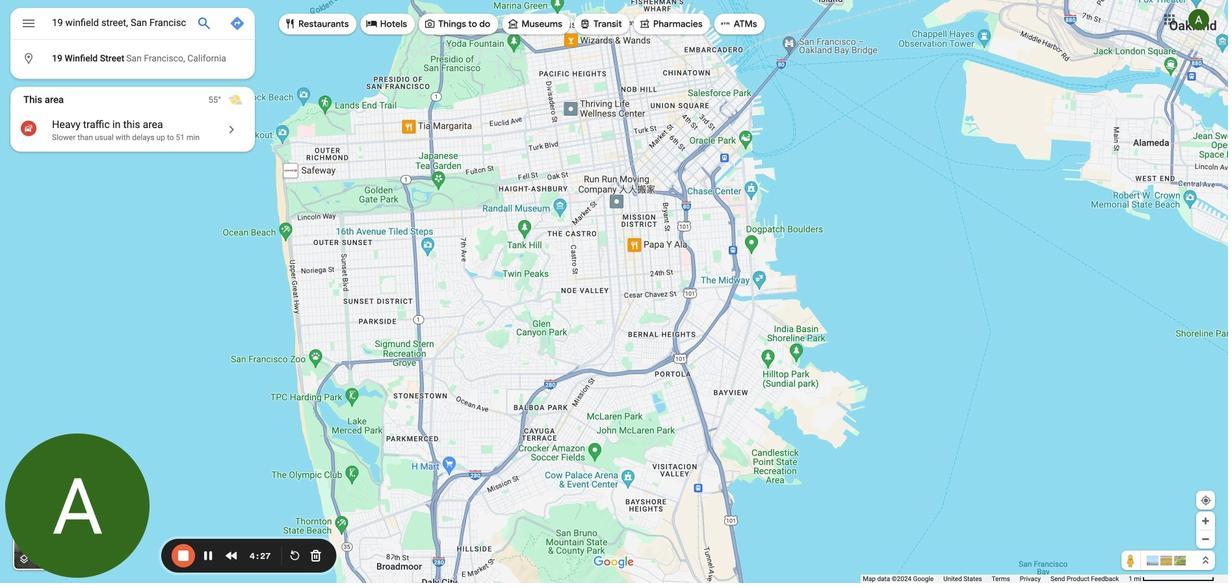 Task type: vqa. For each thing, say whether or not it's contained in the screenshot.
"field" inside the Search Google Maps FIELD
yes



Task type: locate. For each thing, give the bounding box(es) containing it.
None search field
[[10, 8, 255, 79]]

show street view coverage image
[[1122, 551, 1141, 570]]

this area region
[[10, 87, 255, 152]]

cell
[[10, 48, 246, 69]]

zoom out image
[[1201, 535, 1211, 544]]

none search field inside google maps element
[[10, 8, 255, 79]]

show your location image
[[1201, 495, 1212, 507]]

None field
[[52, 15, 186, 31]]

google maps element
[[0, 0, 1229, 583]]



Task type: describe. For each thing, give the bounding box(es) containing it.
google account: augustus odena  
(augustus@adept.ai) image
[[1189, 9, 1210, 30]]

partly cloudy image
[[228, 92, 243, 108]]

none field inside search google maps field
[[52, 15, 186, 31]]

Search Google Maps field
[[10, 8, 255, 43]]

zoom in image
[[1201, 516, 1211, 526]]

cell inside google maps element
[[10, 48, 246, 69]]



